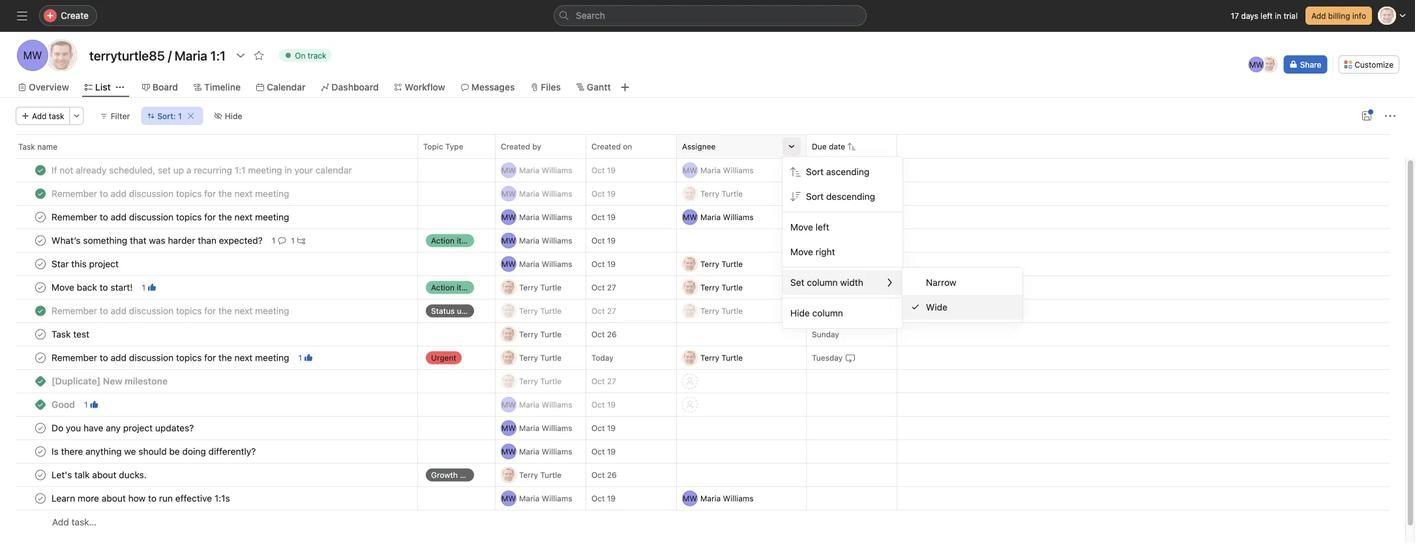 Task type: describe. For each thing, give the bounding box(es) containing it.
move back to start! cell
[[0, 276, 418, 300]]

20
[[845, 166, 855, 175]]

oct 24 for terry turtle
[[812, 189, 837, 199]]

sort: 1 button
[[141, 107, 203, 125]]

row containing task name
[[0, 134, 1415, 158]]

maria williams for creator for what's something that was harder than expected? cell
[[519, 236, 572, 246]]

created on
[[592, 142, 632, 151]]

mw inside creator for star this project cell
[[502, 260, 516, 269]]

1 inside dropdown button
[[178, 112, 182, 121]]

oct 19 for creator for is there anything we should be doing differently? cell
[[592, 448, 616, 457]]

creator for is there anything we should be doing differently? cell
[[495, 440, 586, 464]]

26 for 'creator for let's talk about ducks.' cell
[[607, 471, 617, 480]]

1 button for oct 27
[[139, 281, 159, 294]]

1 inside the good cell
[[84, 401, 88, 410]]

turtle inside creator for move back to start! cell
[[540, 283, 562, 293]]

– for 26
[[838, 260, 843, 269]]

hide column menu item
[[783, 301, 903, 326]]

0 horizontal spatial left
[[816, 222, 830, 233]]

show options image
[[236, 50, 246, 61]]

creator for good cell
[[495, 393, 586, 417]]

add task… button
[[52, 516, 96, 530]]

more actions image
[[1385, 111, 1396, 121]]

completed image for tt's remember to add discussion topics for the next meeting text box
[[33, 304, 48, 319]]

creator for let's talk about ducks. cell
[[495, 464, 586, 488]]

date
[[829, 142, 845, 151]]

oct 19 – 20
[[812, 166, 855, 175]]

trial
[[1284, 11, 1298, 20]]

creator for remember to add discussion topics for the next meeting cell for mw completed image
[[495, 205, 586, 230]]

– for 20
[[838, 166, 843, 175]]

completed image inside is there anything we should be doing differently? 'cell'
[[33, 444, 48, 460]]

status update
[[431, 307, 483, 316]]

terry inside 'creator for let's talk about ducks.' cell
[[519, 471, 538, 480]]

search button
[[554, 5, 867, 26]]

terry turtle inside 'creator for let's talk about ducks.' cell
[[519, 471, 562, 480]]

maria williams for creator for is there anything we should be doing differently? cell
[[519, 448, 572, 457]]

save options image
[[1362, 111, 1372, 121]]

19 for creator for do you have any project updates? cell
[[607, 424, 616, 433]]

Is there anything we should be doing differently? text field
[[49, 446, 260, 459]]

completed checkbox for do you have any project updates? text field
[[33, 421, 48, 437]]

gantt link
[[577, 80, 611, 95]]

move for move right
[[791, 247, 813, 258]]

hide column
[[791, 308, 843, 319]]

2 show options image from the left
[[879, 143, 886, 151]]

completed image for let's talk about ducks. text field
[[33, 468, 48, 484]]

is there anything we should be doing differently? cell
[[0, 440, 418, 464]]

– for 31
[[839, 283, 844, 293]]

19 for creator for what's something that was harder than expected? cell
[[607, 236, 616, 246]]

maria williams for creator for do you have any project updates? cell
[[519, 424, 572, 433]]

creator for if not already scheduled, set up a recurring 1:1 meeting in your calendar cell
[[495, 158, 586, 183]]

williams for creator for star this project cell
[[542, 260, 572, 269]]

completed checkbox for learn more about how to run effective 1:1s text field at the left
[[33, 491, 48, 507]]

gantt
[[587, 82, 611, 93]]

list
[[95, 82, 111, 93]]

by
[[532, 142, 541, 151]]

tt inside creator for task test cell
[[504, 330, 514, 339]]

add task
[[32, 112, 64, 121]]

Completed milestone checkbox
[[35, 377, 46, 387]]

ascending
[[826, 167, 870, 177]]

descending
[[826, 191, 875, 202]]

name
[[37, 142, 57, 151]]

mw inside creator for do you have any project updates? cell
[[502, 424, 516, 433]]

turtle inside creator for task test cell
[[540, 330, 562, 339]]

messages link
[[461, 80, 515, 95]]

sort:
[[157, 112, 176, 121]]

remember to add discussion topics for the next meeting text field for mw
[[49, 188, 293, 201]]

files link
[[531, 80, 561, 95]]

26 for creator for task test cell
[[607, 330, 617, 339]]

set
[[791, 278, 805, 288]]

creator for move back to start! cell
[[495, 276, 586, 300]]

oct 24 for maria williams
[[812, 213, 837, 222]]

add task… tree grid
[[0, 158, 1406, 535]]

task
[[18, 142, 35, 151]]

learn more about how to run effective 1:1s cell
[[0, 487, 418, 511]]

completed image for what's something that was harder than expected? text box
[[33, 233, 48, 249]]

3 completed checkbox from the top
[[33, 210, 48, 225]]

Learn more about how to run effective 1:1s text field
[[49, 493, 234, 506]]

1 button for today
[[296, 352, 315, 365]]

sort descending
[[806, 191, 875, 202]]

williams for the 'creator for learn more about how to run effective 1:1s' cell
[[542, 495, 572, 504]]

today
[[592, 354, 614, 363]]

do you have any project updates? cell
[[0, 417, 418, 441]]

overview
[[29, 82, 69, 93]]

oct 27 for action item
[[592, 283, 616, 293]]

creator for remember to add discussion topics for the next meeting cell for seventh completed icon from the top of the the add task… 'tree grid'
[[495, 346, 586, 370]]

hide button
[[208, 107, 248, 125]]

search
[[576, 10, 605, 21]]

completed image for tt
[[33, 257, 48, 272]]

status
[[431, 307, 455, 316]]

completed image for mw
[[33, 210, 48, 225]]

completed checkbox for what's something that was harder than expected? text box
[[33, 233, 48, 249]]

workflow link
[[394, 80, 445, 95]]

maria for the creator for if not already scheduled, set up a recurring 1:1 meeting in your calendar cell
[[519, 166, 540, 175]]

customize button
[[1339, 55, 1400, 74]]

1 inside move back to start! cell
[[142, 283, 145, 293]]

mw inside creator for is there anything we should be doing differently? cell
[[502, 448, 516, 457]]

more actions image
[[73, 112, 81, 120]]

completed image for move back to start! text box
[[33, 280, 48, 296]]

17 days left in trial
[[1231, 11, 1298, 20]]

add task button
[[16, 107, 70, 125]]

turtle inside 'creator for let's talk about ducks.' cell
[[540, 471, 562, 480]]

oct 27 – 31
[[812, 283, 854, 293]]

creator for learn more about how to run effective 1:1s cell
[[495, 487, 586, 511]]

creator for do you have any project updates? cell
[[495, 417, 586, 441]]

creator for remember to add discussion topics for the next meeting cell for tt's remember to add discussion topics for the next meeting text box completed icon
[[495, 299, 586, 324]]

filter
[[111, 112, 130, 121]]

completed image for remember to add discussion topics for the next meeting text box associated with mw
[[33, 186, 48, 202]]

width
[[840, 278, 863, 288]]

on track
[[295, 51, 326, 60]]

maria for creator for what's something that was harder than expected? cell
[[519, 236, 540, 246]]

add tab image
[[620, 82, 630, 93]]

action for mw
[[431, 236, 455, 246]]

move for move left
[[791, 222, 813, 233]]

share button
[[1284, 55, 1327, 74]]

tuesday
[[812, 354, 843, 363]]

topic type
[[423, 142, 463, 151]]

maria williams for the creator for if not already scheduled, set up a recurring 1:1 meeting in your calendar cell
[[519, 166, 572, 175]]

19 for creator for is there anything we should be doing differently? cell
[[607, 448, 616, 457]]

add task… row
[[0, 511, 1406, 535]]

if not already scheduled, set up a recurring 1:1 meeting in your calendar cell
[[0, 158, 418, 183]]

24 for williams
[[828, 213, 837, 222]]

task
[[49, 112, 64, 121]]

calendar
[[267, 82, 306, 93]]

billing
[[1328, 11, 1350, 20]]

williams for creator for good cell
[[542, 401, 572, 410]]

maria for creator for remember to add discussion topics for the next meeting cell associated with completed icon related to remember to add discussion topics for the next meeting text box associated with mw
[[519, 189, 540, 199]]

calendar link
[[256, 80, 306, 95]]

24 for turtle
[[828, 189, 837, 199]]

customize
[[1355, 60, 1394, 69]]

add to starred image
[[254, 50, 264, 61]]

maria williams for creator for good cell
[[519, 401, 572, 410]]

oct 19 – 26
[[812, 260, 855, 269]]

board
[[153, 82, 178, 93]]

star this project cell
[[0, 252, 418, 277]]

maria for creator for do you have any project updates? cell
[[519, 424, 540, 433]]

0 vertical spatial 26
[[845, 260, 855, 269]]

dashboard link
[[321, 80, 379, 95]]

topic
[[423, 142, 443, 151]]

1 show options image from the left
[[788, 143, 796, 151]]

urgent button
[[418, 347, 495, 370]]

filter button
[[94, 107, 136, 125]]

action item for tt
[[431, 283, 473, 293]]

oct 19 for creator for do you have any project updates? cell
[[592, 424, 616, 433]]

task…
[[71, 518, 96, 528]]

type
[[445, 142, 463, 151]]

Completed milestone checkbox
[[35, 400, 46, 411]]

create
[[61, 10, 89, 21]]

[Duplicate] New milestone text field
[[49, 375, 172, 388]]

share
[[1300, 60, 1322, 69]]

due
[[812, 142, 827, 151]]

oct 19 for creator for star this project cell
[[592, 260, 616, 269]]

oct 19 for creator for what's something that was harder than expected? cell
[[592, 236, 616, 246]]

let's talk about ducks. cell
[[0, 464, 418, 488]]

remember to add discussion topics for the next meeting text field for tt
[[49, 305, 293, 318]]

messages
[[471, 82, 515, 93]]

urgent
[[431, 354, 456, 363]]

maria for creator for remember to add discussion topics for the next meeting cell corresponding to mw completed image
[[519, 213, 540, 222]]

Good text field
[[49, 399, 79, 412]]

sort ascending
[[806, 167, 870, 177]]

yesterday
[[812, 307, 848, 316]]

2 oct 19 from the top
[[592, 189, 616, 199]]

update
[[457, 307, 483, 316]]

If not already scheduled, set up a recurring 1:1 meeting in your calendar text field
[[49, 164, 356, 177]]

overview link
[[18, 80, 69, 95]]

repeats image
[[845, 353, 856, 364]]

track
[[308, 51, 326, 60]]

board link
[[142, 80, 178, 95]]

add billing info button
[[1306, 7, 1372, 25]]



Task type: locate. For each thing, give the bounding box(es) containing it.
oct 27
[[592, 283, 616, 293], [592, 307, 616, 316], [592, 377, 616, 386]]

column up sunday
[[812, 308, 843, 319]]

0 horizontal spatial created
[[501, 142, 530, 151]]

mw inside the creator for if not already scheduled, set up a recurring 1:1 meeting in your calendar cell
[[502, 166, 516, 175]]

terry turtle
[[701, 189, 743, 199], [701, 260, 743, 269], [519, 283, 562, 293], [701, 283, 743, 293], [519, 307, 562, 316], [701, 307, 743, 316], [519, 330, 562, 339], [519, 354, 562, 363], [701, 354, 743, 363], [519, 377, 562, 386], [519, 471, 562, 480]]

completed image inside move back to start! cell
[[33, 280, 48, 296]]

creator for remember to add discussion topics for the next meeting cell up creator for good cell
[[495, 346, 586, 370]]

list link
[[85, 80, 111, 95]]

2 action item from the top
[[431, 283, 473, 293]]

created
[[501, 142, 530, 151], [592, 142, 621, 151]]

add for add task…
[[52, 518, 69, 528]]

maria williams inside creator for what's something that was harder than expected? cell
[[519, 236, 572, 246]]

creator for task test cell
[[495, 323, 586, 347]]

Completed checkbox
[[33, 163, 48, 178], [33, 186, 48, 202], [33, 210, 48, 225], [33, 257, 48, 272], [33, 304, 48, 319], [33, 351, 48, 366], [33, 421, 48, 437], [33, 491, 48, 507]]

oct 27 for status update
[[592, 307, 616, 316]]

8 oct 19 from the top
[[592, 448, 616, 457]]

1 vertical spatial column
[[812, 308, 843, 319]]

expand sidebar image
[[17, 10, 27, 21]]

creator for remember to add discussion topics for the next meeting cell up creator for what's something that was harder than expected? cell
[[495, 182, 586, 206]]

maria inside creator for good cell
[[519, 401, 540, 410]]

completed image inside star this project cell
[[33, 257, 48, 272]]

row
[[0, 134, 1415, 158], [16, 158, 1390, 159], [0, 158, 1406, 183], [0, 182, 1406, 206], [0, 205, 1406, 230], [0, 229, 1406, 253], [0, 252, 1406, 277], [0, 276, 1406, 300], [0, 299, 1406, 324], [0, 323, 1406, 347], [0, 346, 1406, 370], [0, 370, 1406, 394], [0, 393, 1406, 417], [0, 417, 1406, 441], [0, 440, 1406, 464], [0, 464, 1406, 488], [0, 487, 1406, 511]]

sunday
[[812, 330, 839, 339]]

4 completed image from the top
[[33, 280, 48, 296]]

maria inside creator for do you have any project updates? cell
[[519, 424, 540, 433]]

7 oct 19 from the top
[[592, 424, 616, 433]]

oct 19
[[592, 166, 616, 175], [592, 189, 616, 199], [592, 213, 616, 222], [592, 236, 616, 246], [592, 260, 616, 269], [592, 401, 616, 410], [592, 424, 616, 433], [592, 448, 616, 457], [592, 495, 616, 504]]

1 vertical spatial hide
[[791, 308, 810, 319]]

column
[[807, 278, 838, 288], [812, 308, 843, 319]]

turtle
[[722, 189, 743, 199], [722, 260, 743, 269], [540, 283, 562, 293], [722, 283, 743, 293], [540, 307, 562, 316], [722, 307, 743, 316], [540, 330, 562, 339], [540, 354, 562, 363], [722, 354, 743, 363], [540, 377, 562, 386], [540, 471, 562, 480]]

1 horizontal spatial left
[[1261, 11, 1273, 20]]

0 vertical spatial add
[[1312, 11, 1326, 20]]

completed checkbox inside what's something that was harder than expected? cell
[[33, 233, 48, 249]]

terry inside creator for task test cell
[[519, 330, 538, 339]]

conversation
[[460, 471, 507, 480]]

1 vertical spatial completed image
[[33, 257, 48, 272]]

tt inside 'creator for let's talk about ducks.' cell
[[504, 471, 514, 480]]

completed image inside what's something that was harder than expected? cell
[[33, 233, 48, 249]]

3 completed image from the top
[[33, 233, 48, 249]]

1 remember to add discussion topics for the next meeting text field from the top
[[49, 211, 293, 224]]

completed checkbox inside task test cell
[[33, 327, 48, 343]]

– left 20 on the right of the page
[[838, 166, 843, 175]]

2 oct 26 from the top
[[592, 471, 617, 480]]

4 creator for remember to add discussion topics for the next meeting cell from the top
[[495, 346, 586, 370]]

0 vertical spatial move
[[791, 222, 813, 233]]

3 remember to add discussion topics for the next meeting cell from the top
[[0, 299, 418, 324]]

maria inside creator for is there anything we should be doing differently? cell
[[519, 448, 540, 457]]

mw inside the 'creator for learn more about how to run effective 1:1s' cell
[[502, 495, 516, 504]]

2 item from the top
[[457, 283, 473, 293]]

remember to add discussion topics for the next meeting text field up task test cell
[[49, 305, 293, 318]]

remember to add discussion topics for the next meeting text field for tt
[[49, 352, 293, 365]]

1 action item from the top
[[431, 236, 473, 246]]

maria for the 'creator for learn more about how to run effective 1:1s' cell
[[519, 495, 540, 504]]

2 completed image from the top
[[33, 257, 48, 272]]

2 vertical spatial add
[[52, 518, 69, 528]]

maria inside the 'creator for learn more about how to run effective 1:1s' cell
[[519, 495, 540, 504]]

completed image for learn more about how to run effective 1:1s text field at the left
[[33, 491, 48, 507]]

in
[[1275, 11, 1282, 20]]

completed image
[[33, 210, 48, 225], [33, 257, 48, 272], [33, 444, 48, 460]]

1 vertical spatial action item button
[[418, 276, 495, 300]]

completed image inside do you have any project updates? "cell"
[[33, 421, 48, 437]]

19 for creator for star this project cell
[[607, 260, 616, 269]]

hide
[[225, 112, 242, 121], [791, 308, 810, 319]]

2 completed checkbox from the top
[[33, 280, 48, 296]]

oct 26 right 'creator for let's talk about ducks.' cell
[[592, 471, 617, 480]]

terry turtle inside creator for [duplicate] new milestone cell
[[519, 377, 562, 386]]

1 vertical spatial 24
[[828, 213, 837, 222]]

1 created from the left
[[501, 142, 530, 151]]

hide inside popup button
[[225, 112, 242, 121]]

on
[[623, 142, 632, 151]]

1 vertical spatial remember to add discussion topics for the next meeting text field
[[49, 352, 293, 365]]

tab actions image
[[116, 83, 124, 91]]

completed image for do you have any project updates? text field
[[33, 421, 48, 437]]

column for hide
[[812, 308, 843, 319]]

tt inside creator for [duplicate] new milestone cell
[[504, 377, 514, 386]]

remember to add discussion topics for the next meeting text field down if not already scheduled, set up a recurring 1:1 meeting in your calendar text box
[[49, 188, 293, 201]]

2 oct 27 from the top
[[592, 307, 616, 316]]

31
[[846, 283, 854, 293]]

maria for creator for star this project cell
[[519, 260, 540, 269]]

1 button for oct 19
[[81, 399, 101, 412]]

move left
[[791, 222, 830, 233]]

growth conversation
[[431, 471, 507, 480]]

maria williams inside creator for do you have any project updates? cell
[[519, 424, 572, 433]]

add inside button
[[32, 112, 47, 121]]

1 oct 26 from the top
[[592, 330, 617, 339]]

Star this project text field
[[49, 258, 123, 271]]

completed checkbox inside star this project cell
[[33, 257, 48, 272]]

oct 27 inside row
[[592, 307, 616, 316]]

1 item from the top
[[457, 236, 473, 246]]

Do you have any project updates? text field
[[49, 422, 198, 435]]

8 completed image from the top
[[33, 421, 48, 437]]

2 move from the top
[[791, 247, 813, 258]]

completed image
[[33, 163, 48, 178], [33, 186, 48, 202], [33, 233, 48, 249], [33, 280, 48, 296], [33, 304, 48, 319], [33, 327, 48, 343], [33, 351, 48, 366], [33, 421, 48, 437], [33, 468, 48, 484], [33, 491, 48, 507]]

completed checkbox inside the let's talk about ducks. cell
[[33, 468, 48, 484]]

19 for creator for remember to add discussion topics for the next meeting cell associated with completed icon related to remember to add discussion topics for the next meeting text box associated with mw
[[607, 189, 616, 199]]

move
[[791, 222, 813, 233], [791, 247, 813, 258]]

1 completed image from the top
[[33, 163, 48, 178]]

remember to add discussion topics for the next meeting cell up the good cell
[[0, 346, 418, 370]]

due date
[[812, 142, 845, 151]]

10 completed image from the top
[[33, 491, 48, 507]]

mw inside creator for good cell
[[502, 401, 516, 410]]

search list box
[[554, 5, 867, 26]]

1 24 from the top
[[828, 189, 837, 199]]

completed checkbox inside the "if not already scheduled, set up a recurring 1:1 meeting in your calendar" cell
[[33, 163, 48, 178]]

completed checkbox inside the learn more about how to run effective 1:1s cell
[[33, 491, 48, 507]]

oct 27 right creator for move back to start! cell
[[592, 283, 616, 293]]

5 completed image from the top
[[33, 304, 48, 319]]

completed image inside the learn more about how to run effective 1:1s cell
[[33, 491, 48, 507]]

2 sort from the top
[[806, 191, 824, 202]]

completed checkbox for is there anything we should be doing differently? text box
[[33, 444, 48, 460]]

williams for creator for do you have any project updates? cell
[[542, 424, 572, 433]]

dashboard
[[332, 82, 379, 93]]

show options image left the due
[[788, 143, 796, 151]]

completed image for task test "text field"
[[33, 327, 48, 343]]

1 vertical spatial remember to add discussion topics for the next meeting text field
[[49, 305, 293, 318]]

0 vertical spatial column
[[807, 278, 838, 288]]

6 completed image from the top
[[33, 327, 48, 343]]

completed image for if not already scheduled, set up a recurring 1:1 meeting in your calendar text box
[[33, 163, 48, 178]]

on
[[295, 51, 306, 60]]

24
[[828, 189, 837, 199], [828, 213, 837, 222]]

days
[[1241, 11, 1259, 20]]

1 oct 27 from the top
[[592, 283, 616, 293]]

19 for creator for remember to add discussion topics for the next meeting cell corresponding to mw completed image
[[607, 213, 616, 222]]

4 completed checkbox from the top
[[33, 444, 48, 460]]

0 vertical spatial oct 27
[[592, 283, 616, 293]]

column for set
[[807, 278, 838, 288]]

4 completed checkbox from the top
[[33, 257, 48, 272]]

2 oct 24 from the top
[[812, 213, 837, 222]]

oct 27 up today
[[592, 307, 616, 316]]

2 created from the left
[[592, 142, 621, 151]]

completed checkbox inside is there anything we should be doing differently? 'cell'
[[33, 444, 48, 460]]

1 move from the top
[[791, 222, 813, 233]]

add for add task
[[32, 112, 47, 121]]

workflow
[[405, 82, 445, 93]]

completed checkbox for task test "text field"
[[33, 327, 48, 343]]

0 vertical spatial hide
[[225, 112, 242, 121]]

1 horizontal spatial created
[[592, 142, 621, 151]]

1 creator for remember to add discussion topics for the next meeting cell from the top
[[495, 182, 586, 206]]

good cell
[[0, 393, 418, 417]]

9 oct 19 from the top
[[592, 495, 616, 504]]

2 remember to add discussion topics for the next meeting text field from the top
[[49, 305, 293, 318]]

1 vertical spatial left
[[816, 222, 830, 233]]

on track button
[[273, 46, 338, 65]]

add billing info
[[1312, 11, 1366, 20]]

oct 27 down today
[[592, 377, 616, 386]]

mw
[[23, 49, 42, 62], [1249, 60, 1264, 69], [502, 166, 516, 175], [683, 166, 697, 175], [502, 189, 516, 199], [502, 213, 516, 222], [683, 213, 697, 222], [502, 236, 516, 246], [502, 260, 516, 269], [502, 401, 516, 410], [502, 424, 516, 433], [502, 448, 516, 457], [502, 495, 516, 504], [683, 495, 697, 504]]

add task…
[[52, 518, 96, 528]]

williams for creator for is there anything we should be doing differently? cell
[[542, 448, 572, 457]]

19 for the 'creator for learn more about how to run effective 1:1s' cell
[[607, 495, 616, 504]]

0 horizontal spatial add
[[32, 112, 47, 121]]

williams for creator for remember to add discussion topics for the next meeting cell associated with completed icon related to remember to add discussion topics for the next meeting text box associated with mw
[[542, 189, 572, 199]]

maria williams inside the creator for if not already scheduled, set up a recurring 1:1 meeting in your calendar cell
[[519, 166, 572, 175]]

add left billing
[[1312, 11, 1326, 20]]

1 vertical spatial sort
[[806, 191, 824, 202]]

1 oct 24 from the top
[[812, 189, 837, 199]]

williams inside the 'creator for learn more about how to run effective 1:1s' cell
[[542, 495, 572, 504]]

remember to add discussion topics for the next meeting text field up what's something that was harder than expected? text box
[[49, 211, 293, 224]]

– left 31
[[839, 283, 844, 293]]

2 vertical spatial –
[[839, 283, 844, 293]]

26
[[845, 260, 855, 269], [607, 330, 617, 339], [607, 471, 617, 480]]

oct 19 for the creator for if not already scheduled, set up a recurring 1:1 meeting in your calendar cell
[[592, 166, 616, 175]]

williams for the creator for if not already scheduled, set up a recurring 1:1 meeting in your calendar cell
[[542, 166, 572, 175]]

right
[[816, 247, 835, 258]]

tt
[[55, 49, 68, 62], [1265, 60, 1275, 69], [685, 189, 695, 199], [685, 260, 695, 269], [504, 283, 514, 293], [685, 283, 695, 293], [504, 307, 514, 316], [685, 307, 695, 316], [504, 330, 514, 339], [504, 354, 514, 363], [685, 354, 695, 363], [504, 377, 514, 386], [504, 471, 514, 480]]

5 completed checkbox from the top
[[33, 468, 48, 484]]

clear image
[[187, 112, 195, 120]]

1 remember to add discussion topics for the next meeting text field from the top
[[49, 188, 293, 201]]

2 horizontal spatial add
[[1312, 11, 1326, 20]]

1 button
[[269, 234, 288, 248], [288, 234, 308, 248], [139, 281, 159, 294], [296, 352, 315, 365], [81, 399, 101, 412]]

Completed checkbox
[[33, 233, 48, 249], [33, 280, 48, 296], [33, 327, 48, 343], [33, 444, 48, 460], [33, 468, 48, 484]]

1 completed checkbox from the top
[[33, 233, 48, 249]]

24 down sort ascending
[[828, 189, 837, 199]]

left left in
[[1261, 11, 1273, 20]]

creator for remember to add discussion topics for the next meeting cell
[[495, 182, 586, 206], [495, 205, 586, 230], [495, 299, 586, 324], [495, 346, 586, 370]]

maria williams for creator for remember to add discussion topics for the next meeting cell associated with completed icon related to remember to add discussion topics for the next meeting text box associated with mw
[[519, 189, 572, 199]]

maria inside creator for star this project cell
[[519, 260, 540, 269]]

add for add billing info
[[1312, 11, 1326, 20]]

1 sort from the top
[[806, 167, 824, 177]]

maria inside the creator for if not already scheduled, set up a recurring 1:1 meeting in your calendar cell
[[519, 166, 540, 175]]

2 vertical spatial completed image
[[33, 444, 48, 460]]

maria williams for creator for star this project cell
[[519, 260, 572, 269]]

remember to add discussion topics for the next meeting cell down star this project cell
[[0, 299, 418, 324]]

growth
[[431, 471, 458, 480]]

completed checkbox inside move back to start! cell
[[33, 280, 48, 296]]

sort up move left
[[806, 191, 824, 202]]

6 oct 19 from the top
[[592, 401, 616, 410]]

move left right
[[791, 247, 813, 258]]

left up right
[[816, 222, 830, 233]]

4 remember to add discussion topics for the next meeting cell from the top
[[0, 346, 418, 370]]

19
[[607, 166, 616, 175], [828, 166, 836, 175], [607, 189, 616, 199], [607, 213, 616, 222], [607, 236, 616, 246], [607, 260, 616, 269], [828, 260, 836, 269], [607, 401, 616, 410], [607, 424, 616, 433], [607, 448, 616, 457], [607, 495, 616, 504]]

2 vertical spatial 26
[[607, 471, 617, 480]]

created for created on
[[592, 142, 621, 151]]

creator for star this project cell
[[495, 252, 586, 277]]

2 24 from the top
[[828, 213, 837, 222]]

remember to add discussion topics for the next meeting text field for mw
[[49, 211, 293, 224]]

action item button for mw
[[418, 229, 495, 253]]

1 vertical spatial oct 24
[[812, 213, 837, 222]]

completed image inside the let's talk about ducks. cell
[[33, 468, 48, 484]]

column inside menu item
[[812, 308, 843, 319]]

Remember to add discussion topics for the next meeting text field
[[49, 188, 293, 201], [49, 305, 293, 318]]

1 horizontal spatial add
[[52, 518, 69, 528]]

0 vertical spatial completed image
[[33, 210, 48, 225]]

1 completed image from the top
[[33, 210, 48, 225]]

5 oct 19 from the top
[[592, 260, 616, 269]]

2 completed checkbox from the top
[[33, 186, 48, 202]]

3 completed image from the top
[[33, 444, 48, 460]]

1 vertical spatial action
[[431, 283, 455, 293]]

19 for the creator for if not already scheduled, set up a recurring 1:1 meeting in your calendar cell
[[607, 166, 616, 175]]

hide inside menu item
[[791, 308, 810, 319]]

created by
[[501, 142, 541, 151]]

assignee
[[682, 142, 716, 151]]

1 vertical spatial action item
[[431, 283, 473, 293]]

status update button
[[418, 300, 495, 323]]

add left task
[[32, 112, 47, 121]]

oct 26 for creator for task test cell
[[592, 330, 617, 339]]

completed milestone image
[[35, 400, 46, 411]]

remember to add discussion topics for the next meeting cell for tt's remember to add discussion topics for the next meeting text box completed icon creator for remember to add discussion topics for the next meeting cell
[[0, 299, 418, 324]]

maria williams inside creator for good cell
[[519, 401, 572, 410]]

show options image right ascending icon
[[879, 143, 886, 151]]

show options image
[[788, 143, 796, 151], [879, 143, 886, 151]]

Remember to add discussion topics for the next meeting text field
[[49, 211, 293, 224], [49, 352, 293, 365]]

completed checkbox for if not already scheduled, set up a recurring 1:1 meeting in your calendar text box
[[33, 163, 48, 178]]

created left on
[[592, 142, 621, 151]]

completed checkbox for remember to add discussion topics for the next meeting text box associated with mw
[[33, 186, 48, 202]]

timeline link
[[194, 80, 241, 95]]

0 vertical spatial action
[[431, 236, 455, 246]]

4 oct 19 from the top
[[592, 236, 616, 246]]

williams for creator for what's something that was harder than expected? cell
[[542, 236, 572, 246]]

oct 24 down sort descending
[[812, 213, 837, 222]]

7 completed checkbox from the top
[[33, 421, 48, 437]]

– up width
[[838, 260, 843, 269]]

2 remember to add discussion topics for the next meeting text field from the top
[[49, 352, 293, 365]]

creator for remember to add discussion topics for the next meeting cell up creator for star this project cell
[[495, 205, 586, 230]]

maria williams inside the 'creator for learn more about how to run effective 1:1s' cell
[[519, 495, 572, 504]]

completed image inside task test cell
[[33, 327, 48, 343]]

Move back to start! text field
[[49, 281, 137, 294]]

3 creator for remember to add discussion topics for the next meeting cell from the top
[[495, 299, 586, 324]]

action
[[431, 236, 455, 246], [431, 283, 455, 293]]

completed checkbox for let's talk about ducks. text field
[[33, 468, 48, 484]]

creator for [duplicate] new milestone cell
[[495, 370, 586, 394]]

0 vertical spatial oct 26
[[592, 330, 617, 339]]

oct 26
[[592, 330, 617, 339], [592, 471, 617, 480]]

remember to add discussion topics for the next meeting cell for creator for remember to add discussion topics for the next meeting cell related to seventh completed icon from the top of the the add task… 'tree grid'
[[0, 346, 418, 370]]

oct 19 for the 'creator for learn more about how to run effective 1:1s' cell
[[592, 495, 616, 504]]

mw inside creator for what's something that was harder than expected? cell
[[502, 236, 516, 246]]

9 completed image from the top
[[33, 468, 48, 484]]

tt inside creator for move back to start! cell
[[504, 283, 514, 293]]

Task test text field
[[49, 328, 93, 341]]

terry inside creator for move back to start! cell
[[519, 283, 538, 293]]

timeline
[[204, 82, 241, 93]]

add inside row
[[52, 518, 69, 528]]

create button
[[39, 5, 97, 26]]

1 button inside move back to start! cell
[[139, 281, 159, 294]]

maria williams
[[519, 166, 572, 175], [701, 166, 754, 175], [519, 189, 572, 199], [519, 213, 572, 222], [701, 213, 754, 222], [519, 236, 572, 246], [519, 260, 572, 269], [519, 401, 572, 410], [519, 424, 572, 433], [519, 448, 572, 457], [519, 495, 572, 504], [701, 495, 754, 504]]

hide down timeline
[[225, 112, 242, 121]]

williams inside creator for good cell
[[542, 401, 572, 410]]

27
[[607, 283, 616, 293], [828, 283, 837, 293], [607, 307, 616, 316], [607, 377, 616, 386]]

created for created by
[[501, 142, 530, 151]]

0 vertical spatial remember to add discussion topics for the next meeting text field
[[49, 211, 293, 224]]

oct 26 for 'creator for let's talk about ducks.' cell
[[592, 471, 617, 480]]

0 vertical spatial remember to add discussion topics for the next meeting text field
[[49, 188, 293, 201]]

0 vertical spatial oct 24
[[812, 189, 837, 199]]

item for tt
[[457, 283, 473, 293]]

0 vertical spatial left
[[1261, 11, 1273, 20]]

hide for hide column
[[791, 308, 810, 319]]

williams inside creator for what's something that was harder than expected? cell
[[542, 236, 572, 246]]

3 oct 19 from the top
[[592, 213, 616, 222]]

row containing status update
[[0, 299, 1406, 324]]

sort: 1
[[157, 112, 182, 121]]

maria inside creator for what's something that was harder than expected? cell
[[519, 236, 540, 246]]

sort
[[806, 167, 824, 177], [806, 191, 824, 202]]

1 completed checkbox from the top
[[33, 163, 48, 178]]

sort for sort descending
[[806, 191, 824, 202]]

sort for sort ascending
[[806, 167, 824, 177]]

williams
[[542, 166, 572, 175], [723, 166, 754, 175], [542, 189, 572, 199], [542, 213, 572, 222], [723, 213, 754, 222], [542, 236, 572, 246], [542, 260, 572, 269], [542, 401, 572, 410], [542, 424, 572, 433], [542, 448, 572, 457], [542, 495, 572, 504], [723, 495, 754, 504]]

1 button inside the good cell
[[81, 399, 101, 412]]

terry inside creator for [duplicate] new milestone cell
[[519, 377, 538, 386]]

action item button for tt
[[418, 276, 495, 300]]

1 oct 19 from the top
[[592, 166, 616, 175]]

remember to add discussion topics for the next meeting cell
[[0, 182, 418, 206], [0, 205, 418, 230], [0, 299, 418, 324], [0, 346, 418, 370]]

1 vertical spatial add
[[32, 112, 47, 121]]

1 vertical spatial –
[[838, 260, 843, 269]]

hide left yesterday
[[791, 308, 810, 319]]

3 oct 27 from the top
[[592, 377, 616, 386]]

williams inside creator for do you have any project updates? cell
[[542, 424, 572, 433]]

2 remember to add discussion topics for the next meeting cell from the top
[[0, 205, 418, 230]]

williams inside the creator for if not already scheduled, set up a recurring 1:1 meeting in your calendar cell
[[542, 166, 572, 175]]

remember to add discussion topics for the next meeting cell up star this project cell
[[0, 205, 418, 230]]

oct
[[592, 166, 605, 175], [812, 166, 825, 175], [592, 189, 605, 199], [812, 189, 825, 199], [592, 213, 605, 222], [812, 213, 825, 222], [592, 236, 605, 246], [592, 260, 605, 269], [812, 260, 825, 269], [592, 283, 605, 293], [812, 283, 825, 293], [592, 307, 605, 316], [592, 330, 605, 339], [592, 377, 605, 386], [592, 401, 605, 410], [592, 424, 605, 433], [592, 448, 605, 457], [592, 471, 605, 480], [592, 495, 605, 504]]

action item
[[431, 236, 473, 246], [431, 283, 473, 293]]

action for tt
[[431, 283, 455, 293]]

completed checkbox for move back to start! text box
[[33, 280, 48, 296]]

0 vertical spatial action item button
[[418, 229, 495, 253]]

maria
[[519, 166, 540, 175], [701, 166, 721, 175], [519, 189, 540, 199], [519, 213, 540, 222], [701, 213, 721, 222], [519, 236, 540, 246], [519, 260, 540, 269], [519, 401, 540, 410], [519, 424, 540, 433], [519, 448, 540, 457], [519, 495, 540, 504], [701, 495, 721, 504]]

0 horizontal spatial hide
[[225, 112, 242, 121]]

move up move right
[[791, 222, 813, 233]]

created left the by
[[501, 142, 530, 151]]

williams inside creator for star this project cell
[[542, 260, 572, 269]]

2 creator for remember to add discussion topics for the next meeting cell from the top
[[495, 205, 586, 230]]

1 horizontal spatial show options image
[[879, 143, 886, 151]]

2 vertical spatial oct 27
[[592, 377, 616, 386]]

19 for creator for good cell
[[607, 401, 616, 410]]

add
[[1312, 11, 1326, 20], [32, 112, 47, 121], [52, 518, 69, 528]]

row containing growth conversation
[[0, 464, 1406, 488]]

williams inside creator for is there anything we should be doing differently? cell
[[542, 448, 572, 457]]

0 horizontal spatial show options image
[[788, 143, 796, 151]]

0 vertical spatial sort
[[806, 167, 824, 177]]

Let's talk about ducks. text field
[[49, 469, 151, 482]]

remember to add discussion topics for the next meeting cell for creator for remember to add discussion topics for the next meeting cell associated with completed icon related to remember to add discussion topics for the next meeting text box associated with mw
[[0, 182, 418, 206]]

1 vertical spatial move
[[791, 247, 813, 258]]

left
[[1261, 11, 1273, 20], [816, 222, 830, 233]]

2 action from the top
[[431, 283, 455, 293]]

1 vertical spatial 26
[[607, 330, 617, 339]]

remember to add discussion topics for the next meeting text field down task test cell
[[49, 352, 293, 365]]

creator for remember to add discussion topics for the next meeting cell down creator for star this project cell
[[495, 299, 586, 324]]

0 vertical spatial action item
[[431, 236, 473, 246]]

3 completed checkbox from the top
[[33, 327, 48, 343]]

completed checkbox for star this project text field
[[33, 257, 48, 272]]

files
[[541, 82, 561, 93]]

creator for what's something that was harder than expected? cell
[[495, 229, 586, 253]]

17
[[1231, 11, 1239, 20]]

task test cell
[[0, 323, 418, 347]]

[duplicate] new milestone cell
[[0, 370, 418, 394]]

turtle inside creator for [duplicate] new milestone cell
[[540, 377, 562, 386]]

remember to add discussion topics for the next meeting cell containing 1
[[0, 346, 418, 370]]

1 remember to add discussion topics for the next meeting cell from the top
[[0, 182, 418, 206]]

item for mw
[[457, 236, 473, 246]]

completed milestone image
[[35, 377, 46, 387]]

terry turtle inside creator for move back to start! cell
[[519, 283, 562, 293]]

growth conversation button
[[418, 464, 507, 488]]

terry
[[701, 189, 719, 199], [701, 260, 719, 269], [519, 283, 538, 293], [701, 283, 719, 293], [519, 307, 538, 316], [701, 307, 719, 316], [519, 330, 538, 339], [519, 354, 538, 363], [701, 354, 719, 363], [519, 377, 538, 386], [519, 471, 538, 480]]

1
[[178, 112, 182, 121], [272, 236, 275, 246], [291, 236, 295, 246], [142, 283, 145, 293], [298, 354, 302, 363], [84, 401, 88, 410]]

1 action from the top
[[431, 236, 455, 246]]

completed checkbox for tt's remember to add discussion topics for the next meeting text box
[[33, 304, 48, 319]]

0 vertical spatial –
[[838, 166, 843, 175]]

completed image inside the "if not already scheduled, set up a recurring 1:1 meeting in your calendar" cell
[[33, 163, 48, 178]]

maria williams inside creator for star this project cell
[[519, 260, 572, 269]]

1 horizontal spatial hide
[[791, 308, 810, 319]]

1 vertical spatial oct 26
[[592, 471, 617, 480]]

maria for creator for good cell
[[519, 401, 540, 410]]

1 vertical spatial item
[[457, 283, 473, 293]]

hide for hide
[[225, 112, 242, 121]]

remember to add discussion topics for the next meeting cell down if not already scheduled, set up a recurring 1:1 meeting in your calendar text box
[[0, 182, 418, 206]]

williams for creator for remember to add discussion topics for the next meeting cell corresponding to mw completed image
[[542, 213, 572, 222]]

24 down sort descending
[[828, 213, 837, 222]]

maria williams inside creator for is there anything we should be doing differently? cell
[[519, 448, 572, 457]]

column down oct 19 – 26
[[807, 278, 838, 288]]

6 completed checkbox from the top
[[33, 351, 48, 366]]

2 completed image from the top
[[33, 186, 48, 202]]

oct 24 down oct 19 – 20
[[812, 189, 837, 199]]

1 vertical spatial oct 27
[[592, 307, 616, 316]]

maria williams for creator for remember to add discussion topics for the next meeting cell corresponding to mw completed image
[[519, 213, 572, 222]]

terry turtle inside creator for task test cell
[[519, 330, 562, 339]]

move right
[[791, 247, 835, 258]]

1 action item button from the top
[[418, 229, 495, 253]]

7 completed image from the top
[[33, 351, 48, 366]]

what's something that was harder than expected? cell
[[0, 229, 418, 253]]

What's something that was harder than expected? text field
[[49, 234, 267, 248]]

sort down the due
[[806, 167, 824, 177]]

info
[[1353, 11, 1366, 20]]

maria williams for the 'creator for learn more about how to run effective 1:1s' cell
[[519, 495, 572, 504]]

ascending image
[[848, 143, 856, 151]]

creator for remember to add discussion topics for the next meeting cell for completed icon related to remember to add discussion topics for the next meeting text box associated with mw
[[495, 182, 586, 206]]

5 completed checkbox from the top
[[33, 304, 48, 319]]

oct 26 up today
[[592, 330, 617, 339]]

add left task… in the bottom left of the page
[[52, 518, 69, 528]]

remember to add discussion topics for the next meeting cell for creator for remember to add discussion topics for the next meeting cell corresponding to mw completed image
[[0, 205, 418, 230]]

0 vertical spatial item
[[457, 236, 473, 246]]

None text field
[[86, 44, 229, 67]]

task name
[[18, 142, 57, 151]]

0 vertical spatial 24
[[828, 189, 837, 199]]

set column width
[[791, 278, 863, 288]]

action item for mw
[[431, 236, 473, 246]]

2 action item button from the top
[[418, 276, 495, 300]]

8 completed checkbox from the top
[[33, 491, 48, 507]]

item
[[457, 236, 473, 246], [457, 283, 473, 293]]

completed checkbox inside do you have any project updates? "cell"
[[33, 421, 48, 437]]



Task type: vqa. For each thing, say whether or not it's contained in the screenshot.
Completed image for Do you have any project updates? cell
yes



